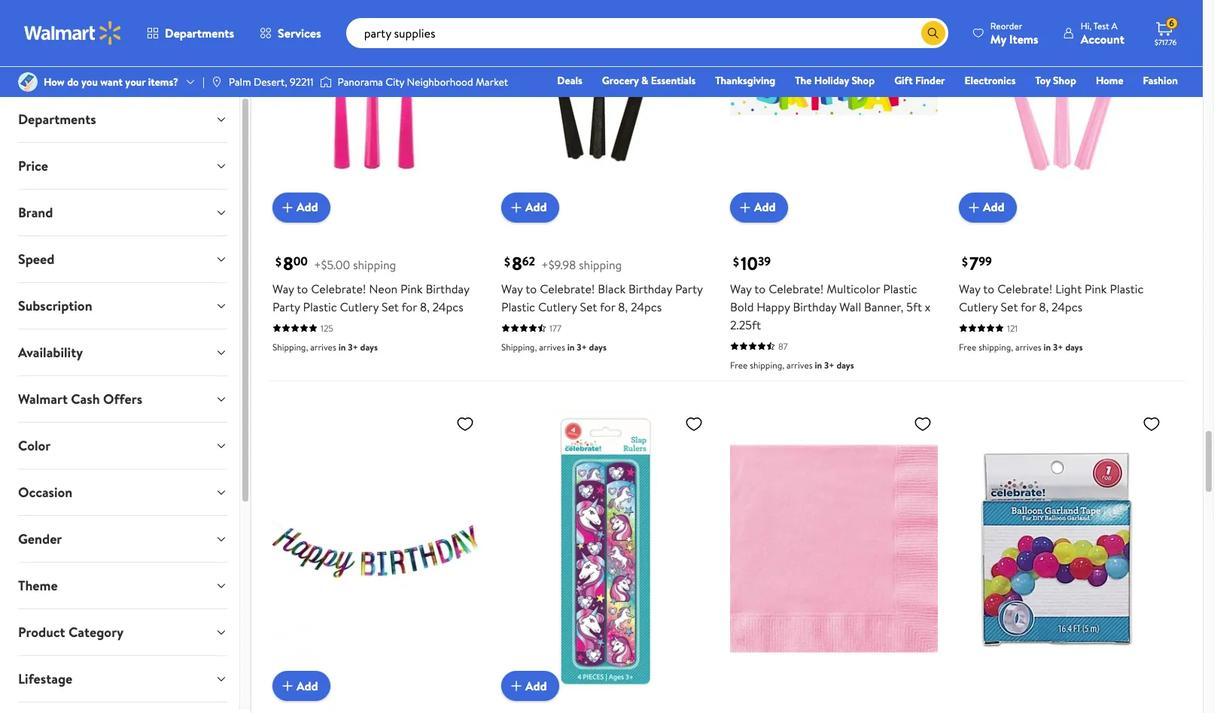 Task type: describe. For each thing, give the bounding box(es) containing it.
arrives down the 125
[[310, 341, 336, 354]]

palm desert, 92211
[[229, 74, 314, 90]]

walmart cash offers
[[18, 390, 142, 409]]

to inside $ 8 00 +$5.00 shipping way to celebrate! neon pink birthday party plastic cutlery set for 8, 24pcs
[[297, 281, 308, 297]]

city
[[386, 74, 404, 90]]

toy shop link
[[1029, 72, 1083, 89]]

set inside way to celebrate! light pink plastic cutlery set for 8, 24pcs
[[1001, 299, 1018, 315]]

add to favorites list, way to celebrate rainbow foil happy birthday banner, 7ft, 1ct image
[[456, 414, 474, 433]]

plastic inside way to celebrate! light pink plastic cutlery set for 8, 24pcs
[[1110, 281, 1144, 297]]

8 for $ 8 62 +$9.98 shipping way to celebrate! black birthday party plastic cutlery set for 8, 24pcs
[[512, 250, 522, 276]]

shipping, arrives in 3+ days for $ 8 00 +$5.00 shipping way to celebrate! neon pink birthday party plastic cutlery set for 8, 24pcs
[[272, 341, 378, 354]]

way to celebrate! black birthday party plastic cutlery set for 8, 24pcs image
[[501, 0, 709, 211]]

in down $ 8 00 +$5.00 shipping way to celebrate! neon pink birthday party plastic cutlery set for 8, 24pcs in the top of the page
[[338, 341, 346, 354]]

$717.76
[[1155, 37, 1177, 47]]

set inside $ 8 00 +$5.00 shipping way to celebrate! neon pink birthday party plastic cutlery set for 8, 24pcs
[[382, 299, 399, 315]]

24pcs inside way to celebrate! light pink plastic cutlery set for 8, 24pcs
[[1052, 299, 1083, 315]]

home link
[[1089, 72, 1130, 89]]

125
[[321, 322, 333, 335]]

8 for $ 8 00 +$5.00 shipping way to celebrate! neon pink birthday party plastic cutlery set for 8, 24pcs
[[283, 250, 293, 276]]

one debit link
[[1056, 93, 1120, 110]]

celebrate! inside $ 8 00 +$5.00 shipping way to celebrate! neon pink birthday party plastic cutlery set for 8, 24pcs
[[311, 281, 366, 297]]

plastic inside $ 8 00 +$5.00 shipping way to celebrate! neon pink birthday party plastic cutlery set for 8, 24pcs
[[303, 299, 337, 315]]

shipping, for 7
[[979, 341, 1013, 354]]

shipping, for $ 8 62 +$9.98 shipping way to celebrate! black birthday party plastic cutlery set for 8, 24pcs
[[501, 341, 537, 354]]

celebrate! inside way to celebrate! multicolor plastic bold happy birthday wall banner, 5ft x 2.25ft
[[769, 281, 824, 297]]

days down black
[[589, 341, 607, 354]]

add for 10
[[754, 199, 776, 216]]

x
[[925, 299, 931, 315]]

birthday inside $ 8 00 +$5.00 shipping way to celebrate! neon pink birthday party plastic cutlery set for 8, 24pcs
[[426, 281, 469, 297]]

24pcs inside $ 8 00 +$5.00 shipping way to celebrate! neon pink birthday party plastic cutlery set for 8, 24pcs
[[432, 299, 463, 315]]

my
[[990, 30, 1006, 47]]

Search search field
[[346, 18, 948, 48]]

how do you want your items?
[[44, 74, 178, 90]]

grocery & essentials link
[[595, 72, 702, 89]]

happy
[[757, 299, 790, 315]]

6
[[1169, 17, 1174, 30]]

lifestage tab
[[6, 656, 239, 702]]

8, inside way to celebrate! light pink plastic cutlery set for 8, 24pcs
[[1039, 299, 1049, 315]]

speed button
[[6, 236, 239, 282]]

add to cart image inside add button
[[965, 198, 983, 217]]

price
[[18, 157, 48, 175]]

way to celebrate! multicolor plastic bold happy birthday wall banner, 5ft x 2.25ft image
[[730, 0, 938, 211]]

shipping for $ 8 62 +$9.98 shipping way to celebrate! black birthday party plastic cutlery set for 8, 24pcs
[[579, 256, 622, 273]]

your
[[125, 74, 146, 90]]

days down wall
[[837, 359, 854, 372]]

arrives down '121'
[[1015, 341, 1041, 354]]

product category tab
[[6, 610, 239, 656]]

pink inside way to celebrate! light pink plastic cutlery set for 8, 24pcs
[[1085, 281, 1107, 297]]

gender button
[[6, 516, 239, 562]]

free shipping, arrives in 3+ days for 10
[[730, 359, 854, 372]]

fashion link
[[1136, 72, 1185, 89]]

cutlery inside $ 8 00 +$5.00 shipping way to celebrate! neon pink birthday party plastic cutlery set for 8, 24pcs
[[340, 299, 379, 315]]

add button for +$5.00 shipping
[[272, 192, 330, 223]]

do
[[67, 74, 79, 90]]

arrives down 87
[[787, 359, 813, 372]]

panorama
[[338, 74, 383, 90]]

$ for $ 8 62 +$9.98 shipping way to celebrate! black birthday party plastic cutlery set for 8, 24pcs
[[504, 254, 510, 270]]

3+ down $ 8 00 +$5.00 shipping way to celebrate! neon pink birthday party plastic cutlery set for 8, 24pcs in the top of the page
[[348, 341, 358, 354]]

color
[[18, 437, 51, 455]]

electronics
[[965, 73, 1016, 88]]

thanksgiving
[[715, 73, 775, 88]]

$ 8 00 +$5.00 shipping way to celebrate! neon pink birthday party plastic cutlery set for 8, 24pcs
[[272, 250, 469, 315]]

cutlery inside way to celebrate! light pink plastic cutlery set for 8, 24pcs
[[959, 299, 998, 315]]

hi, test a account
[[1081, 19, 1125, 47]]

3+ down way to celebrate! light pink plastic cutlery set for 8, 24pcs
[[1053, 341, 1063, 354]]

add to cart image for +$9.98 shipping
[[507, 198, 525, 217]]

Walmart Site-Wide search field
[[346, 18, 948, 48]]

light
[[1056, 281, 1082, 297]]

reorder my items
[[990, 19, 1039, 47]]

add for +$9.98 shipping
[[525, 199, 547, 216]]

deals
[[557, 73, 582, 88]]

departments tab
[[6, 96, 239, 142]]

birthday inside $ 8 62 +$9.98 shipping way to celebrate! black birthday party plastic cutlery set for 8, 24pcs
[[629, 281, 672, 297]]

way inside $ 8 00 +$5.00 shipping way to celebrate! neon pink birthday party plastic cutlery set for 8, 24pcs
[[272, 281, 294, 297]]

0 horizontal spatial add to cart image
[[279, 677, 297, 695]]

occasion
[[18, 483, 73, 502]]

walmart cash offers tab
[[6, 376, 239, 422]]

a
[[1111, 19, 1118, 32]]

brand tab
[[6, 190, 239, 236]]

subscription tab
[[6, 283, 239, 329]]

occasion button
[[6, 470, 239, 516]]

panorama city neighborhood market
[[338, 74, 508, 90]]

subscription button
[[6, 283, 239, 329]]

clear search field text image
[[903, 27, 915, 39]]

toy shop
[[1035, 73, 1076, 88]]

bold
[[730, 299, 754, 315]]

0 vertical spatial departments button
[[134, 15, 247, 51]]

finder
[[915, 73, 945, 88]]

hi,
[[1081, 19, 1092, 32]]

home
[[1096, 73, 1123, 88]]

search icon image
[[927, 27, 939, 39]]

you
[[81, 74, 98, 90]]

product
[[18, 623, 65, 642]]

way to celebrate! light pink plastic cutlery set for 8, 24pcs image
[[959, 0, 1167, 211]]

add button for +$9.98 shipping
[[501, 192, 559, 223]]

$ 8 62 +$9.98 shipping way to celebrate! black birthday party plastic cutlery set for 8, 24pcs
[[501, 250, 703, 315]]

deals link
[[551, 72, 589, 89]]

for inside $ 8 62 +$9.98 shipping way to celebrate! black birthday party plastic cutlery set for 8, 24pcs
[[600, 299, 615, 315]]

add to cart image for +$5.00 shipping
[[279, 198, 297, 217]]

7
[[969, 250, 979, 276]]

way inside way to celebrate! multicolor plastic bold happy birthday wall banner, 5ft x 2.25ft
[[730, 281, 752, 297]]

gift finder
[[894, 73, 945, 88]]

free shipping, arrives in 3+ days for 7
[[959, 341, 1083, 354]]

add button for 10
[[730, 192, 788, 223]]

category
[[68, 623, 123, 642]]

$ 7 99
[[962, 250, 992, 276]]

add for 7
[[983, 199, 1005, 216]]

wall
[[840, 299, 861, 315]]

one debit
[[1063, 94, 1114, 109]]

add for +$5.00 shipping
[[297, 199, 318, 216]]

speed tab
[[6, 236, 239, 282]]

to inside way to celebrate! light pink plastic cutlery set for 8, 24pcs
[[983, 281, 995, 297]]

set inside $ 8 62 +$9.98 shipping way to celebrate! black birthday party plastic cutlery set for 8, 24pcs
[[580, 299, 597, 315]]

87
[[778, 340, 788, 353]]

items
[[1009, 30, 1039, 47]]

essentials
[[651, 73, 696, 88]]

10
[[741, 250, 758, 276]]

theme
[[18, 577, 58, 595]]

product category
[[18, 623, 123, 642]]

gift
[[894, 73, 913, 88]]

free for 7
[[959, 341, 977, 354]]

days down neon
[[360, 341, 378, 354]]

banner,
[[864, 299, 904, 315]]

reorder
[[990, 19, 1022, 32]]

how
[[44, 74, 65, 90]]

6 $717.76
[[1155, 17, 1177, 47]]

items?
[[148, 74, 178, 90]]

birthday inside way to celebrate! multicolor plastic bold happy birthday wall banner, 5ft x 2.25ft
[[793, 299, 837, 315]]

palm
[[229, 74, 251, 90]]

cash
[[71, 390, 100, 409]]

registry link
[[998, 93, 1050, 110]]

00
[[293, 253, 308, 270]]

brand
[[18, 203, 53, 222]]

gift finder link
[[888, 72, 952, 89]]

test
[[1094, 19, 1109, 32]]

brand button
[[6, 190, 239, 236]]

for inside way to celebrate! light pink plastic cutlery set for 8, 24pcs
[[1021, 299, 1036, 315]]

registry
[[1005, 94, 1043, 109]]



Task type: locate. For each thing, give the bounding box(es) containing it.
departments
[[165, 25, 234, 41], [18, 110, 96, 129]]

departments down how
[[18, 110, 96, 129]]

1 for from the left
[[402, 299, 417, 315]]

1 celebrate! from the left
[[311, 281, 366, 297]]

cutlery inside $ 8 62 +$9.98 shipping way to celebrate! black birthday party plastic cutlery set for 8, 24pcs
[[538, 299, 577, 315]]

0 vertical spatial add to cart image
[[965, 198, 983, 217]]

celebrate! down +$9.98
[[540, 281, 595, 297]]

1 vertical spatial shipping,
[[750, 359, 784, 372]]

shipping
[[353, 256, 396, 273], [579, 256, 622, 273]]

way up the bold
[[730, 281, 752, 297]]

in
[[338, 341, 346, 354], [567, 341, 575, 354], [1044, 341, 1051, 354], [815, 359, 822, 372]]

2 pink from the left
[[1085, 281, 1107, 297]]

shipping, down 87
[[750, 359, 784, 372]]

departments up |
[[165, 25, 234, 41]]

3+ down $ 8 62 +$9.98 shipping way to celebrate! black birthday party plastic cutlery set for 8, 24pcs
[[577, 341, 587, 354]]

in down way to celebrate! light pink plastic cutlery set for 8, 24pcs
[[1044, 341, 1051, 354]]

shipping, for 10
[[750, 359, 784, 372]]

plastic right light
[[1110, 281, 1144, 297]]

theme button
[[6, 563, 239, 609]]

way to celebrate! light pink plastic cutlery set for 8, 24pcs
[[959, 281, 1144, 315]]

way down '7'
[[959, 281, 981, 297]]

0 horizontal spatial shop
[[852, 73, 875, 88]]

0 horizontal spatial for
[[402, 299, 417, 315]]

2 horizontal spatial  image
[[320, 75, 332, 90]]

2 celebrate! from the left
[[540, 281, 595, 297]]

$ inside $ 10 39
[[733, 254, 739, 270]]

shipping for $ 8 00 +$5.00 shipping way to celebrate! neon pink birthday party plastic cutlery set for 8, 24pcs
[[353, 256, 396, 273]]

services
[[278, 25, 321, 41]]

2 $ from the left
[[504, 254, 510, 270]]

free for 10
[[730, 359, 748, 372]]

2 horizontal spatial birthday
[[793, 299, 837, 315]]

2 to from the left
[[526, 281, 537, 297]]

in down way to celebrate! multicolor plastic bold happy birthday wall banner, 5ft x 2.25ft
[[815, 359, 822, 372]]

birthday right neon
[[426, 281, 469, 297]]

3 to from the left
[[754, 281, 766, 297]]

pink right neon
[[400, 281, 423, 297]]

0 horizontal spatial pink
[[400, 281, 423, 297]]

2 cutlery from the left
[[538, 299, 577, 315]]

1 horizontal spatial 8,
[[618, 299, 628, 315]]

tab
[[6, 703, 239, 714]]

add button for 7
[[959, 192, 1017, 223]]

1 set from the left
[[382, 299, 399, 315]]

1 horizontal spatial party
[[675, 281, 703, 297]]

desert,
[[254, 74, 287, 90]]

way to celebrate! unicorn slap bracelet birthday party favors, 4 count image
[[501, 408, 709, 689]]

departments inside departments "tab"
[[18, 110, 96, 129]]

to inside way to celebrate! multicolor plastic bold happy birthday wall banner, 5ft x 2.25ft
[[754, 281, 766, 297]]

grocery & essentials
[[602, 73, 696, 88]]

walmart+ link
[[1126, 93, 1185, 110]]

1 horizontal spatial shipping,
[[501, 341, 537, 354]]

4 to from the left
[[983, 281, 995, 297]]

arrives
[[310, 341, 336, 354], [539, 341, 565, 354], [1015, 341, 1041, 354], [787, 359, 813, 372]]

99
[[979, 253, 992, 270]]

to
[[297, 281, 308, 297], [526, 281, 537, 297], [754, 281, 766, 297], [983, 281, 995, 297]]

way
[[272, 281, 294, 297], [501, 281, 523, 297], [730, 281, 752, 297], [959, 281, 981, 297]]

shipping up neon
[[353, 256, 396, 273]]

$ left 00
[[275, 254, 281, 270]]

color button
[[6, 423, 239, 469]]

2 set from the left
[[580, 299, 597, 315]]

24pcs inside $ 8 62 +$9.98 shipping way to celebrate! black birthday party plastic cutlery set for 8, 24pcs
[[631, 299, 662, 315]]

shipping, arrives in 3+ days for $ 8 62 +$9.98 shipping way to celebrate! black birthday party plastic cutlery set for 8, 24pcs
[[501, 341, 607, 354]]

price button
[[6, 143, 239, 189]]

party inside $ 8 62 +$9.98 shipping way to celebrate! black birthday party plastic cutlery set for 8, 24pcs
[[675, 281, 703, 297]]

plastic up '5ft'
[[883, 281, 917, 297]]

2 24pcs from the left
[[631, 299, 662, 315]]

1 vertical spatial free
[[730, 359, 748, 372]]

121
[[1007, 322, 1018, 335]]

want
[[100, 74, 123, 90]]

1 horizontal spatial set
[[580, 299, 597, 315]]

black
[[598, 281, 626, 297]]

1 cutlery from the left
[[340, 299, 379, 315]]

$ left 62
[[504, 254, 510, 270]]

shipping inside $ 8 62 +$9.98 shipping way to celebrate! black birthday party plastic cutlery set for 8, 24pcs
[[579, 256, 622, 273]]

free shipping, arrives in 3+ days down 87
[[730, 359, 854, 372]]

add to cart image for 10
[[736, 198, 754, 217]]

plastic
[[883, 281, 917, 297], [1110, 281, 1144, 297], [303, 299, 337, 315], [501, 299, 535, 315]]

walmart image
[[24, 21, 122, 45]]

subscription
[[18, 297, 92, 315]]

to down 00
[[297, 281, 308, 297]]

party
[[675, 281, 703, 297], [272, 299, 300, 315]]

3 way from the left
[[730, 281, 752, 297]]

1 shipping from the left
[[353, 256, 396, 273]]

availability button
[[6, 330, 239, 376]]

add to favorites list, way to celebrate! light pink paper luncheon napkins, 6.5in, 24ct image
[[914, 414, 932, 433]]

0 horizontal spatial cutlery
[[340, 299, 379, 315]]

1 horizontal spatial pink
[[1085, 281, 1107, 297]]

0 horizontal spatial set
[[382, 299, 399, 315]]

theme tab
[[6, 563, 239, 609]]

to down 99
[[983, 281, 995, 297]]

1 vertical spatial free shipping, arrives in 3+ days
[[730, 359, 854, 372]]

0 horizontal spatial free shipping, arrives in 3+ days
[[730, 359, 854, 372]]

2 horizontal spatial for
[[1021, 299, 1036, 315]]

3 $ from the left
[[733, 254, 739, 270]]

thanksgiving link
[[709, 72, 782, 89]]

add to favorites list, way to celebrate! birthday party balloon accessories, clear plastic balloon garland tape, 16.4ft image
[[1143, 414, 1161, 433]]

 image right 92211
[[320, 75, 332, 90]]

1 horizontal spatial free shipping, arrives in 3+ days
[[959, 341, 1083, 354]]

availability tab
[[6, 330, 239, 376]]

celebrate! down '+$5.00'
[[311, 281, 366, 297]]

3 8, from the left
[[1039, 299, 1049, 315]]

8, inside $ 8 00 +$5.00 shipping way to celebrate! neon pink birthday party plastic cutlery set for 8, 24pcs
[[420, 299, 430, 315]]

account
[[1081, 30, 1125, 47]]

the holiday shop
[[795, 73, 875, 88]]

shipping, for $ 8 00 +$5.00 shipping way to celebrate! neon pink birthday party plastic cutlery set for 8, 24pcs
[[272, 341, 308, 354]]

+$9.98
[[541, 256, 576, 273]]

$ for $ 8 00 +$5.00 shipping way to celebrate! neon pink birthday party plastic cutlery set for 8, 24pcs
[[275, 254, 281, 270]]

 image left how
[[18, 72, 38, 92]]

$ left 10
[[733, 254, 739, 270]]

offers
[[103, 390, 142, 409]]

0 vertical spatial party
[[675, 281, 703, 297]]

1 shipping, arrives in 3+ days from the left
[[272, 341, 378, 354]]

shipping up black
[[579, 256, 622, 273]]

lifestage
[[18, 670, 72, 689]]

2 8, from the left
[[618, 299, 628, 315]]

free shipping, arrives in 3+ days
[[959, 341, 1083, 354], [730, 359, 854, 372]]

celebrate! inside way to celebrate! light pink plastic cutlery set for 8, 24pcs
[[997, 281, 1053, 297]]

to inside $ 8 62 +$9.98 shipping way to celebrate! black birthday party plastic cutlery set for 8, 24pcs
[[526, 281, 537, 297]]

product category button
[[6, 610, 239, 656]]

1 24pcs from the left
[[432, 299, 463, 315]]

2 way from the left
[[501, 281, 523, 297]]

cutlery down '$ 7 99'
[[959, 299, 998, 315]]

fashion
[[1143, 73, 1178, 88]]

way to celebrate! birthday party balloon accessories, clear plastic balloon garland tape, 16.4ft image
[[959, 408, 1167, 689]]

celebrate! up the happy
[[769, 281, 824, 297]]

3 cutlery from the left
[[959, 299, 998, 315]]

plastic up the 125
[[303, 299, 337, 315]]

39
[[758, 253, 771, 270]]

8 left '+$5.00'
[[283, 250, 293, 276]]

0 horizontal spatial shipping
[[353, 256, 396, 273]]

177
[[549, 322, 562, 335]]

0 horizontal spatial shipping,
[[750, 359, 784, 372]]

1 horizontal spatial shipping, arrives in 3+ days
[[501, 341, 607, 354]]

1 horizontal spatial for
[[600, 299, 615, 315]]

 image for panorama
[[320, 75, 332, 90]]

0 horizontal spatial shipping, arrives in 3+ days
[[272, 341, 378, 354]]

1 vertical spatial add to cart image
[[279, 677, 297, 695]]

walmart cash offers button
[[6, 376, 239, 422]]

1 8 from the left
[[283, 250, 293, 276]]

+$5.00
[[314, 256, 350, 273]]

way to celebrate! multicolor plastic bold happy birthday wall banner, 5ft x 2.25ft
[[730, 281, 931, 333]]

4 celebrate! from the left
[[997, 281, 1053, 297]]

 image for palm
[[211, 76, 223, 88]]

way inside $ 8 62 +$9.98 shipping way to celebrate! black birthday party plastic cutlery set for 8, 24pcs
[[501, 281, 523, 297]]

0 vertical spatial departments
[[165, 25, 234, 41]]

shipping, arrives in 3+ days down 177
[[501, 341, 607, 354]]

1 shop from the left
[[852, 73, 875, 88]]

birthday left wall
[[793, 299, 837, 315]]

arrives down 177
[[539, 341, 565, 354]]

$ inside '$ 7 99'
[[962, 254, 968, 270]]

1 horizontal spatial birthday
[[629, 281, 672, 297]]

occasion tab
[[6, 470, 239, 516]]

departments button up |
[[134, 15, 247, 51]]

8, inside $ 8 62 +$9.98 shipping way to celebrate! black birthday party plastic cutlery set for 8, 24pcs
[[618, 299, 628, 315]]

multicolor
[[827, 281, 880, 297]]

1 to from the left
[[297, 281, 308, 297]]

1 horizontal spatial add to cart image
[[965, 198, 983, 217]]

1 8, from the left
[[420, 299, 430, 315]]

1 pink from the left
[[400, 281, 423, 297]]

way to celebrate! neon pink birthday party plastic cutlery set for 8, 24pcs image
[[272, 0, 480, 211]]

0 horizontal spatial birthday
[[426, 281, 469, 297]]

3+ down way to celebrate! multicolor plastic bold happy birthday wall banner, 5ft x 2.25ft
[[824, 359, 834, 372]]

in down $ 8 62 +$9.98 shipping way to celebrate! black birthday party plastic cutlery set for 8, 24pcs
[[567, 341, 575, 354]]

8 inside $ 8 62 +$9.98 shipping way to celebrate! black birthday party plastic cutlery set for 8, 24pcs
[[512, 250, 522, 276]]

0 vertical spatial free shipping, arrives in 3+ days
[[959, 341, 1083, 354]]

0 horizontal spatial 8,
[[420, 299, 430, 315]]

1 horizontal spatial cutlery
[[538, 299, 577, 315]]

add to cart image
[[279, 198, 297, 217], [507, 198, 525, 217], [736, 198, 754, 217], [507, 677, 525, 695]]

for inside $ 8 00 +$5.00 shipping way to celebrate! neon pink birthday party plastic cutlery set for 8, 24pcs
[[402, 299, 417, 315]]

celebrate! up '121'
[[997, 281, 1053, 297]]

1 $ from the left
[[275, 254, 281, 270]]

one
[[1063, 94, 1085, 109]]

holiday
[[814, 73, 849, 88]]

0 horizontal spatial 24pcs
[[432, 299, 463, 315]]

4 way from the left
[[959, 281, 981, 297]]

speed
[[18, 250, 54, 269]]

departments button down want
[[6, 96, 239, 142]]

 image
[[18, 72, 38, 92], [320, 75, 332, 90], [211, 76, 223, 88]]

 image right |
[[211, 76, 223, 88]]

2 shipping, from the left
[[501, 341, 537, 354]]

1 vertical spatial departments
[[18, 110, 96, 129]]

1 shipping, from the left
[[272, 341, 308, 354]]

grocery
[[602, 73, 639, 88]]

party inside $ 8 00 +$5.00 shipping way to celebrate! neon pink birthday party plastic cutlery set for 8, 24pcs
[[272, 299, 300, 315]]

price tab
[[6, 143, 239, 189]]

4 $ from the left
[[962, 254, 968, 270]]

free
[[959, 341, 977, 354], [730, 359, 748, 372]]

1 horizontal spatial shipping,
[[979, 341, 1013, 354]]

birthday right black
[[629, 281, 672, 297]]

pink right light
[[1085, 281, 1107, 297]]

gender
[[18, 530, 62, 549]]

2 shipping, arrives in 3+ days from the left
[[501, 341, 607, 354]]

shipping, arrives in 3+ days
[[272, 341, 378, 354], [501, 341, 607, 354]]

1 way from the left
[[272, 281, 294, 297]]

8 left +$9.98
[[512, 250, 522, 276]]

shipping, down '121'
[[979, 341, 1013, 354]]

availability
[[18, 343, 83, 362]]

shop
[[852, 73, 875, 88], [1053, 73, 1076, 88]]

to up the happy
[[754, 281, 766, 297]]

1 horizontal spatial 8
[[512, 250, 522, 276]]

cutlery down neon
[[340, 299, 379, 315]]

0 horizontal spatial 8
[[283, 250, 293, 276]]

92211
[[290, 74, 314, 90]]

gender tab
[[6, 516, 239, 562]]

cutlery up 177
[[538, 299, 577, 315]]

|
[[202, 74, 205, 90]]

$ left '7'
[[962, 254, 968, 270]]

neon
[[369, 281, 398, 297]]

1 horizontal spatial 24pcs
[[631, 299, 662, 315]]

2 shipping from the left
[[579, 256, 622, 273]]

add to favorites list, way to celebrate! unicorn slap bracelet birthday party favors, 4 count image
[[685, 414, 703, 433]]

celebrate!
[[311, 281, 366, 297], [540, 281, 595, 297], [769, 281, 824, 297], [997, 281, 1053, 297]]

5ft
[[906, 299, 922, 315]]

$ for $ 7 99
[[962, 254, 968, 270]]

the holiday shop link
[[788, 72, 882, 89]]

way down 00
[[272, 281, 294, 297]]

2 shop from the left
[[1053, 73, 1076, 88]]

days down way to celebrate! light pink plastic cutlery set for 8, 24pcs
[[1065, 341, 1083, 354]]

3+
[[348, 341, 358, 354], [577, 341, 587, 354], [1053, 341, 1063, 354], [824, 359, 834, 372]]

2 horizontal spatial cutlery
[[959, 299, 998, 315]]

0 horizontal spatial free
[[730, 359, 748, 372]]

1 horizontal spatial  image
[[211, 76, 223, 88]]

0 horizontal spatial party
[[272, 299, 300, 315]]

2 for from the left
[[600, 299, 615, 315]]

1 vertical spatial party
[[272, 299, 300, 315]]

2 horizontal spatial 8,
[[1039, 299, 1049, 315]]

$ for $ 10 39
[[733, 254, 739, 270]]

2 horizontal spatial set
[[1001, 299, 1018, 315]]

debit
[[1088, 94, 1114, 109]]

pink
[[400, 281, 423, 297], [1085, 281, 1107, 297]]

way down 62
[[501, 281, 523, 297]]

$ inside $ 8 00 +$5.00 shipping way to celebrate! neon pink birthday party plastic cutlery set for 8, 24pcs
[[275, 254, 281, 270]]

1 horizontal spatial free
[[959, 341, 977, 354]]

electronics link
[[958, 72, 1023, 89]]

shop right holiday
[[852, 73, 875, 88]]

color tab
[[6, 423, 239, 469]]

0 horizontal spatial  image
[[18, 72, 38, 92]]

1 horizontal spatial departments
[[165, 25, 234, 41]]

plastic down 62
[[501, 299, 535, 315]]

fashion registry
[[1005, 73, 1178, 109]]

way to celebrate! light pink paper luncheon napkins, 6.5in, 24ct image
[[730, 408, 938, 689]]

toy
[[1035, 73, 1051, 88]]

pink inside $ 8 00 +$5.00 shipping way to celebrate! neon pink birthday party plastic cutlery set for 8, 24pcs
[[400, 281, 423, 297]]

plastic inside $ 8 62 +$9.98 shipping way to celebrate! black birthday party plastic cutlery set for 8, 24pcs
[[501, 299, 535, 315]]

to down 62
[[526, 281, 537, 297]]

$ 10 39
[[733, 250, 771, 276]]

way inside way to celebrate! light pink plastic cutlery set for 8, 24pcs
[[959, 281, 981, 297]]

3 set from the left
[[1001, 299, 1018, 315]]

market
[[476, 74, 508, 90]]

2.25ft
[[730, 317, 761, 333]]

shop right toy
[[1053, 73, 1076, 88]]

services button
[[247, 15, 334, 51]]

24pcs
[[432, 299, 463, 315], [631, 299, 662, 315], [1052, 299, 1083, 315]]

8 inside $ 8 00 +$5.00 shipping way to celebrate! neon pink birthday party plastic cutlery set for 8, 24pcs
[[283, 250, 293, 276]]

3 celebrate! from the left
[[769, 281, 824, 297]]

$ inside $ 8 62 +$9.98 shipping way to celebrate! black birthday party plastic cutlery set for 8, 24pcs
[[504, 254, 510, 270]]

2 horizontal spatial 24pcs
[[1052, 299, 1083, 315]]

1 vertical spatial departments button
[[6, 96, 239, 142]]

3 for from the left
[[1021, 299, 1036, 315]]

shipping inside $ 8 00 +$5.00 shipping way to celebrate! neon pink birthday party plastic cutlery set for 8, 24pcs
[[353, 256, 396, 273]]

the
[[795, 73, 812, 88]]

plastic inside way to celebrate! multicolor plastic bold happy birthday wall banner, 5ft x 2.25ft
[[883, 281, 917, 297]]

$
[[275, 254, 281, 270], [504, 254, 510, 270], [733, 254, 739, 270], [962, 254, 968, 270]]

1 horizontal spatial shop
[[1053, 73, 1076, 88]]

celebrate! inside $ 8 62 +$9.98 shipping way to celebrate! black birthday party plastic cutlery set for 8, 24pcs
[[540, 281, 595, 297]]

0 vertical spatial shipping,
[[979, 341, 1013, 354]]

 image for how
[[18, 72, 38, 92]]

2 8 from the left
[[512, 250, 522, 276]]

for
[[402, 299, 417, 315], [600, 299, 615, 315], [1021, 299, 1036, 315]]

0 vertical spatial free
[[959, 341, 977, 354]]

shipping,
[[979, 341, 1013, 354], [750, 359, 784, 372]]

way to celebrate rainbow foil happy birthday banner, 7ft, 1ct image
[[272, 408, 480, 689]]

1 horizontal spatial shipping
[[579, 256, 622, 273]]

3 24pcs from the left
[[1052, 299, 1083, 315]]

shipping, arrives in 3+ days down the 125
[[272, 341, 378, 354]]

0 horizontal spatial shipping,
[[272, 341, 308, 354]]

add to cart image
[[965, 198, 983, 217], [279, 677, 297, 695]]

0 horizontal spatial departments
[[18, 110, 96, 129]]

free shipping, arrives in 3+ days down '121'
[[959, 341, 1083, 354]]



Task type: vqa. For each thing, say whether or not it's contained in the screenshot.
Thu
no



